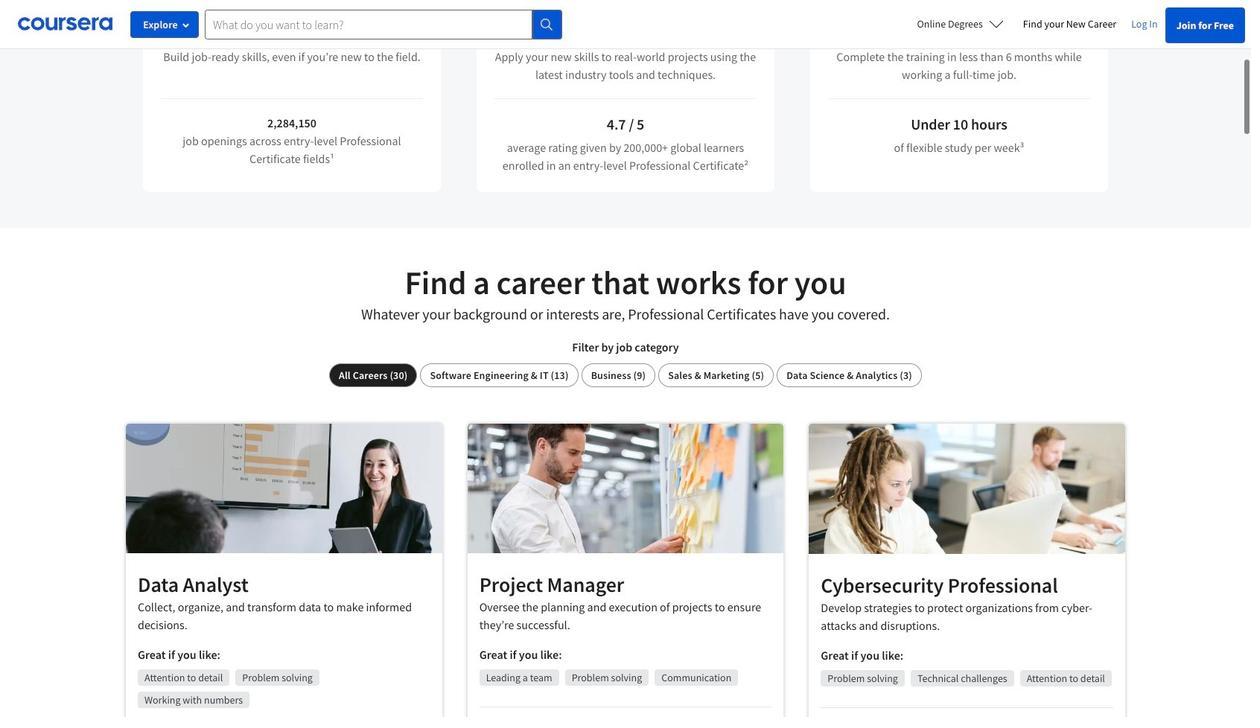 Task type: locate. For each thing, give the bounding box(es) containing it.
What do you want to learn? text field
[[205, 9, 533, 39]]

None search field
[[205, 9, 563, 39]]

coursera image
[[18, 12, 113, 36]]

None button
[[329, 364, 418, 387], [421, 364, 579, 387], [582, 364, 656, 387], [659, 364, 774, 387], [777, 364, 923, 387], [329, 364, 418, 387], [421, 364, 579, 387], [582, 364, 656, 387], [659, 364, 774, 387], [777, 364, 923, 387]]

option group
[[329, 364, 923, 387]]



Task type: describe. For each thing, give the bounding box(es) containing it.
data analyst image
[[126, 424, 442, 554]]

project manager image
[[468, 424, 784, 554]]

cybersecurity analyst image
[[809, 424, 1126, 554]]



Task type: vqa. For each thing, say whether or not it's contained in the screenshot.
button
yes



